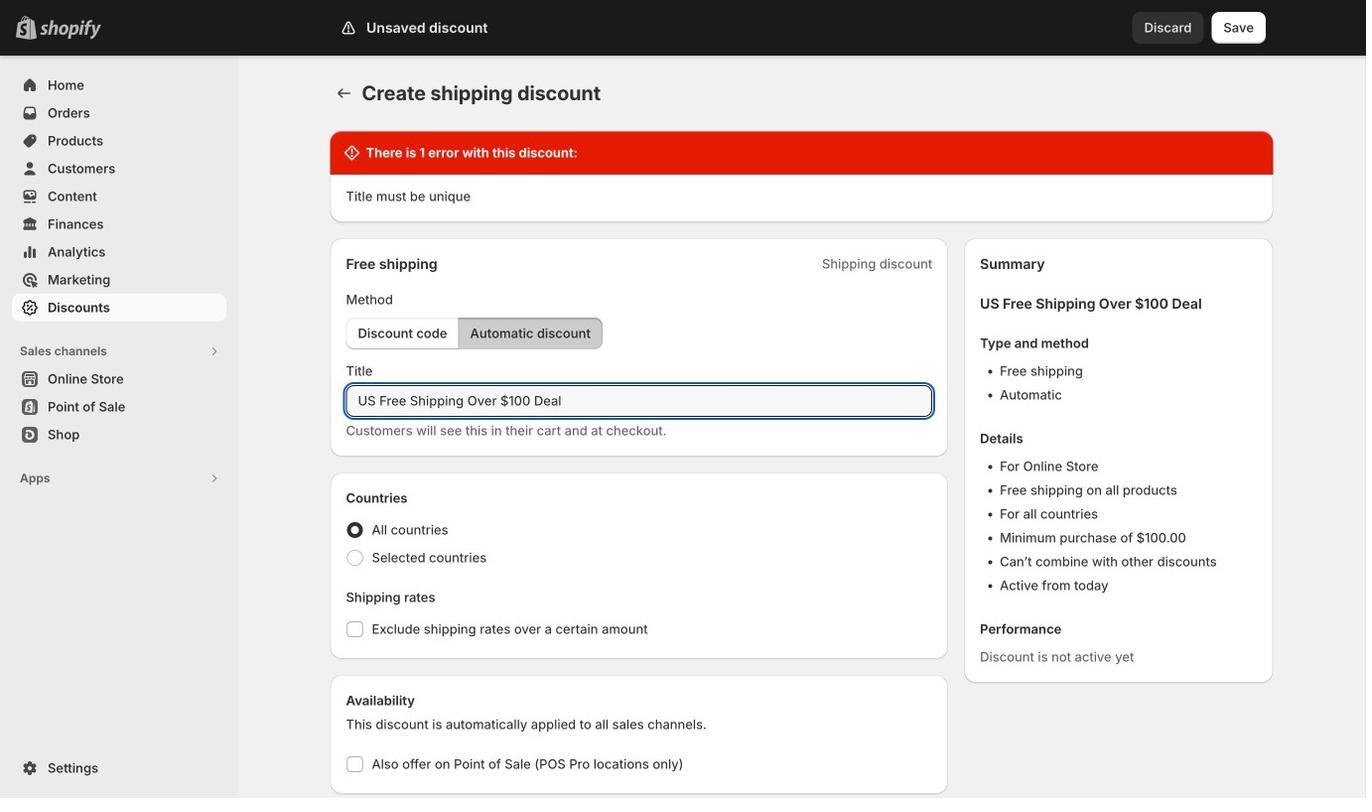 Task type: locate. For each thing, give the bounding box(es) containing it.
None text field
[[346, 385, 932, 417]]



Task type: describe. For each thing, give the bounding box(es) containing it.
shopify image
[[40, 20, 101, 39]]



